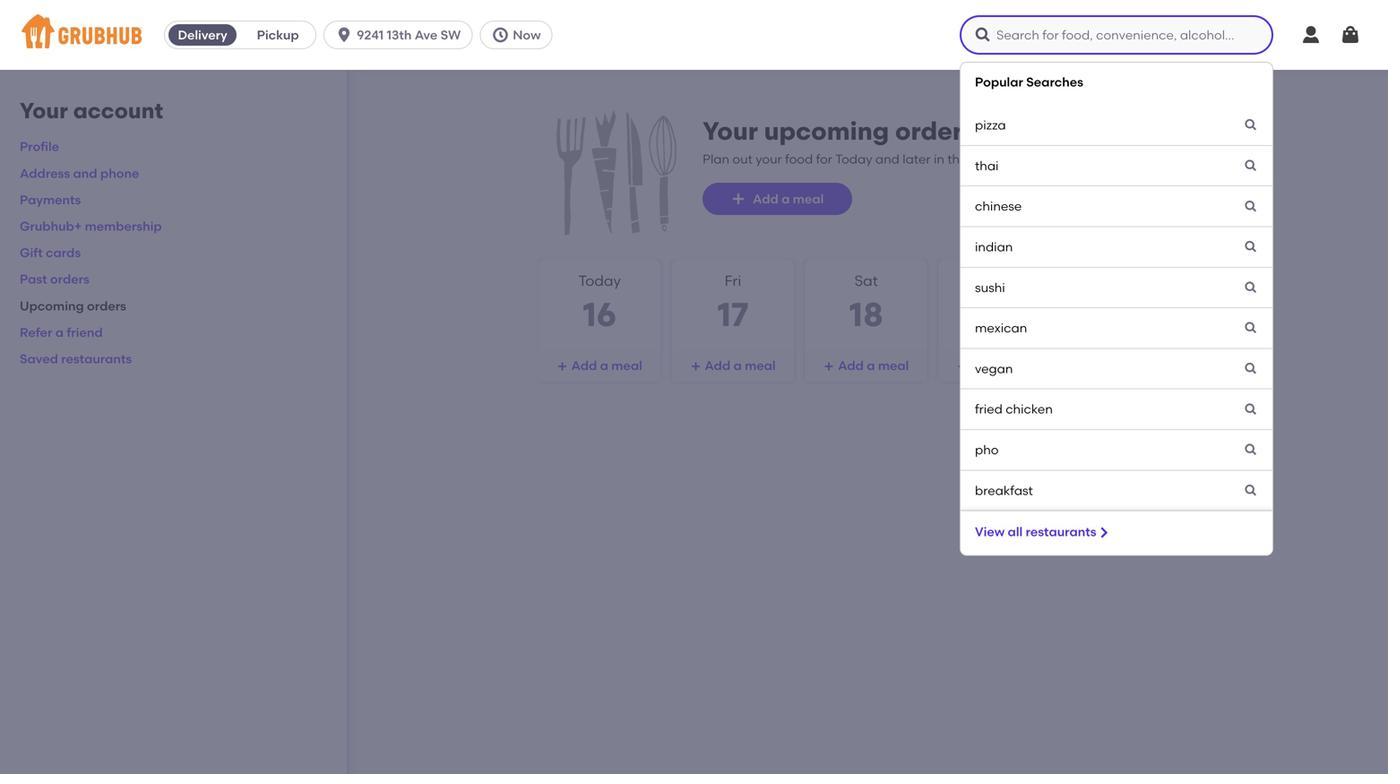 Task type: describe. For each thing, give the bounding box(es) containing it.
a down food
[[782, 191, 790, 206]]

grubhub+ membership
[[20, 219, 162, 234]]

view all restaurants
[[975, 524, 1096, 539]]

your
[[756, 152, 782, 167]]

0 horizontal spatial restaurants
[[61, 351, 132, 366]]

indian
[[975, 239, 1013, 254]]

pho
[[975, 442, 999, 457]]

pizza
[[975, 117, 1006, 133]]

upcoming orders link
[[20, 298, 126, 313]]

pickup
[[257, 27, 299, 43]]

past orders
[[20, 272, 89, 287]]

add for 18
[[838, 358, 864, 373]]

add a meal down food
[[753, 191, 824, 206]]

gift
[[20, 245, 43, 260]]

svg image inside now button
[[491, 26, 509, 44]]

add for 19
[[971, 358, 997, 373]]

your upcoming orders plan out your food for today and later in the week
[[703, 116, 1002, 167]]

Search for food, convenience, alcohol... search field
[[960, 15, 1273, 55]]

fried
[[975, 402, 1003, 417]]

mexican
[[975, 320, 1027, 336]]

restaurants inside list box
[[1026, 524, 1096, 539]]

searches
[[1026, 74, 1083, 90]]

the
[[947, 152, 967, 167]]

add down your at the top right
[[753, 191, 779, 206]]

a for 18
[[867, 358, 875, 373]]

week
[[970, 152, 1002, 167]]

chinese
[[975, 199, 1022, 214]]

later
[[903, 152, 931, 167]]

popular searches
[[975, 74, 1083, 90]]

add a meal for 17
[[705, 358, 776, 373]]

meal for 17
[[745, 358, 776, 373]]

grubhub+ membership link
[[20, 219, 162, 234]]

add a meal for 19
[[971, 358, 1042, 373]]

add a meal button for 17
[[672, 350, 794, 382]]

orders for upcoming orders
[[87, 298, 126, 313]]

view
[[975, 524, 1005, 539]]

9241 13th ave sw button
[[324, 21, 480, 49]]

svg image inside 9241 13th ave sw button
[[335, 26, 353, 44]]

sushi
[[975, 280, 1005, 295]]

grubhub+
[[20, 219, 82, 234]]

sat
[[854, 272, 878, 289]]

13th
[[387, 27, 412, 43]]

upcoming orders
[[20, 298, 126, 313]]

saved
[[20, 351, 58, 366]]

friend
[[67, 325, 103, 340]]

delivery button
[[165, 21, 240, 49]]

account
[[73, 98, 163, 124]]

and inside your upcoming orders plan out your food for today and later in the week
[[875, 152, 900, 167]]

add for 17
[[705, 358, 730, 373]]

a for 19
[[1000, 358, 1008, 373]]

orders for past orders
[[50, 272, 89, 287]]

popular
[[975, 74, 1023, 90]]

your account
[[20, 98, 163, 124]]

thai
[[975, 158, 999, 173]]

address
[[20, 166, 70, 181]]

membership
[[85, 219, 162, 234]]

sat 18
[[849, 272, 883, 335]]

add a meal button for 19
[[939, 350, 1061, 382]]

main navigation navigation
[[0, 0, 1388, 774]]

refer
[[20, 325, 52, 340]]

meal for 18
[[878, 358, 909, 373]]

meal for 16
[[611, 358, 642, 373]]

plan
[[703, 152, 729, 167]]

gift cards link
[[20, 245, 81, 260]]

delivery
[[178, 27, 227, 43]]

fri
[[725, 272, 741, 289]]

add a meal for 18
[[838, 358, 909, 373]]

all
[[1008, 524, 1023, 539]]



Task type: locate. For each thing, give the bounding box(es) containing it.
1 vertical spatial orders
[[50, 272, 89, 287]]

orders inside your upcoming orders plan out your food for today and later in the week
[[895, 116, 975, 146]]

meal down 18
[[878, 358, 909, 373]]

orders up friend
[[87, 298, 126, 313]]

0 vertical spatial restaurants
[[61, 351, 132, 366]]

fried chicken
[[975, 402, 1053, 417]]

a for 16
[[600, 358, 608, 373]]

1 horizontal spatial and
[[875, 152, 900, 167]]

chicken
[[1006, 402, 1053, 417]]

profile
[[20, 139, 59, 154]]

9241 13th ave sw
[[357, 27, 461, 43]]

sun
[[987, 272, 1013, 289]]

2 list box from the left
[[960, 62, 1273, 556]]

0 horizontal spatial today
[[578, 272, 621, 289]]

now
[[513, 27, 541, 43]]

0 vertical spatial today
[[835, 152, 872, 167]]

add a meal button down mexican on the right top of page
[[939, 350, 1061, 382]]

orders up in
[[895, 116, 975, 146]]

18
[[849, 295, 883, 335]]

add down 18
[[838, 358, 864, 373]]

your
[[20, 98, 68, 124], [703, 116, 758, 146]]

gift cards
[[20, 245, 81, 260]]

sw
[[441, 27, 461, 43]]

saved restaurants
[[20, 351, 132, 366]]

add a meal
[[753, 191, 824, 206], [571, 358, 642, 373], [705, 358, 776, 373], [838, 358, 909, 373], [971, 358, 1042, 373]]

a down 18
[[867, 358, 875, 373]]

add a meal down 16 in the top left of the page
[[571, 358, 642, 373]]

add down mexican on the right top of page
[[971, 358, 997, 373]]

saved restaurants link
[[20, 351, 132, 366]]

orders
[[895, 116, 975, 146], [50, 272, 89, 287], [87, 298, 126, 313]]

restaurants
[[61, 351, 132, 366], [1026, 524, 1096, 539]]

1 horizontal spatial your
[[703, 116, 758, 146]]

and left later
[[875, 152, 900, 167]]

breakfast
[[975, 483, 1033, 498]]

meal
[[793, 191, 824, 206], [611, 358, 642, 373], [745, 358, 776, 373], [878, 358, 909, 373], [1011, 358, 1042, 373]]

0 horizontal spatial and
[[73, 166, 97, 181]]

restaurants down friend
[[61, 351, 132, 366]]

orders up upcoming orders link
[[50, 272, 89, 287]]

svg image
[[1300, 24, 1322, 46], [1340, 24, 1361, 46], [974, 26, 992, 44], [1244, 118, 1258, 132], [1244, 159, 1258, 173], [1244, 240, 1258, 254], [1244, 280, 1258, 295], [1244, 321, 1258, 335], [557, 361, 568, 372], [957, 361, 968, 372], [1244, 362, 1258, 376], [1244, 402, 1258, 417], [1244, 443, 1258, 457], [1244, 483, 1258, 498], [1096, 526, 1111, 540]]

1 horizontal spatial restaurants
[[1026, 524, 1096, 539]]

out
[[732, 152, 753, 167]]

sun 19
[[983, 272, 1016, 335]]

today
[[835, 152, 872, 167], [578, 272, 621, 289]]

16
[[583, 295, 616, 335]]

cards
[[46, 245, 81, 260]]

past
[[20, 272, 47, 287]]

meal for 19
[[1011, 358, 1042, 373]]

meal down 16 in the top left of the page
[[611, 358, 642, 373]]

upcoming
[[20, 298, 84, 313]]

add down 16 in the top left of the page
[[571, 358, 597, 373]]

0 horizontal spatial your
[[20, 98, 68, 124]]

today up 16 in the top left of the page
[[578, 272, 621, 289]]

meal down 17
[[745, 358, 776, 373]]

1 list box from the left
[[0, 62, 1388, 774]]

1 vertical spatial today
[[578, 272, 621, 289]]

add a meal down 18
[[838, 358, 909, 373]]

a down 17
[[733, 358, 742, 373]]

a for 17
[[733, 358, 742, 373]]

add a meal button for 18
[[805, 350, 927, 382]]

add a meal button down 18
[[805, 350, 927, 382]]

your up profile link
[[20, 98, 68, 124]]

pickup button
[[240, 21, 316, 49]]

add a meal for 16
[[571, 358, 642, 373]]

today 16
[[578, 272, 621, 335]]

upcoming
[[764, 116, 889, 146]]

svg image
[[335, 26, 353, 44], [491, 26, 509, 44], [731, 192, 746, 206], [1244, 199, 1258, 214], [690, 361, 701, 372], [824, 361, 834, 372]]

your for account
[[20, 98, 68, 124]]

today inside your upcoming orders plan out your food for today and later in the week
[[835, 152, 872, 167]]

1 vertical spatial restaurants
[[1026, 524, 1096, 539]]

phone
[[100, 166, 139, 181]]

profile link
[[20, 139, 59, 154]]

address and phone link
[[20, 166, 139, 181]]

17
[[717, 295, 749, 335]]

payments link
[[20, 192, 81, 207]]

now button
[[480, 21, 560, 49]]

add a meal down 17
[[705, 358, 776, 373]]

9241
[[357, 27, 384, 43]]

2 vertical spatial orders
[[87, 298, 126, 313]]

ave
[[415, 27, 438, 43]]

payments
[[20, 192, 81, 207]]

0 vertical spatial orders
[[895, 116, 975, 146]]

a down mexican on the right top of page
[[1000, 358, 1008, 373]]

and left phone
[[73, 166, 97, 181]]

add a meal button down your at the top right
[[703, 183, 852, 215]]

1 horizontal spatial today
[[835, 152, 872, 167]]

add
[[753, 191, 779, 206], [571, 358, 597, 373], [705, 358, 730, 373], [838, 358, 864, 373], [971, 358, 997, 373]]

add down 17
[[705, 358, 730, 373]]

a down 16 in the top left of the page
[[600, 358, 608, 373]]

your for upcoming
[[703, 116, 758, 146]]

address and phone
[[20, 166, 139, 181]]

today right for
[[835, 152, 872, 167]]

meal up chicken
[[1011, 358, 1042, 373]]

and
[[875, 152, 900, 167], [73, 166, 97, 181]]

fri 17
[[717, 272, 749, 335]]

vegan
[[975, 361, 1013, 376]]

your up out
[[703, 116, 758, 146]]

a right refer
[[55, 325, 64, 340]]

add a meal button down 16 in the top left of the page
[[539, 350, 661, 382]]

refer a friend link
[[20, 325, 103, 340]]

for
[[816, 152, 832, 167]]

list box
[[0, 62, 1388, 774], [960, 62, 1273, 556]]

your inside your upcoming orders plan out your food for today and later in the week
[[703, 116, 758, 146]]

in
[[934, 152, 944, 167]]

add a meal button down 17
[[672, 350, 794, 382]]

meal down food
[[793, 191, 824, 206]]

food
[[785, 152, 813, 167]]

past orders link
[[20, 272, 89, 287]]

add a meal button for 16
[[539, 350, 661, 382]]

19
[[983, 295, 1016, 335]]

20 button
[[1071, 259, 1195, 383]]

add for 16
[[571, 358, 597, 373]]

restaurants right all
[[1026, 524, 1096, 539]]

20
[[1113, 295, 1153, 335]]

list box inside 'main navigation' navigation
[[960, 62, 1273, 556]]

add a meal button
[[703, 183, 852, 215], [539, 350, 661, 382], [672, 350, 794, 382], [805, 350, 927, 382], [939, 350, 1061, 382]]

a
[[782, 191, 790, 206], [55, 325, 64, 340], [600, 358, 608, 373], [733, 358, 742, 373], [867, 358, 875, 373], [1000, 358, 1008, 373]]

refer a friend
[[20, 325, 103, 340]]

add a meal down mexican on the right top of page
[[971, 358, 1042, 373]]



Task type: vqa. For each thing, say whether or not it's contained in the screenshot.
'20' button
yes



